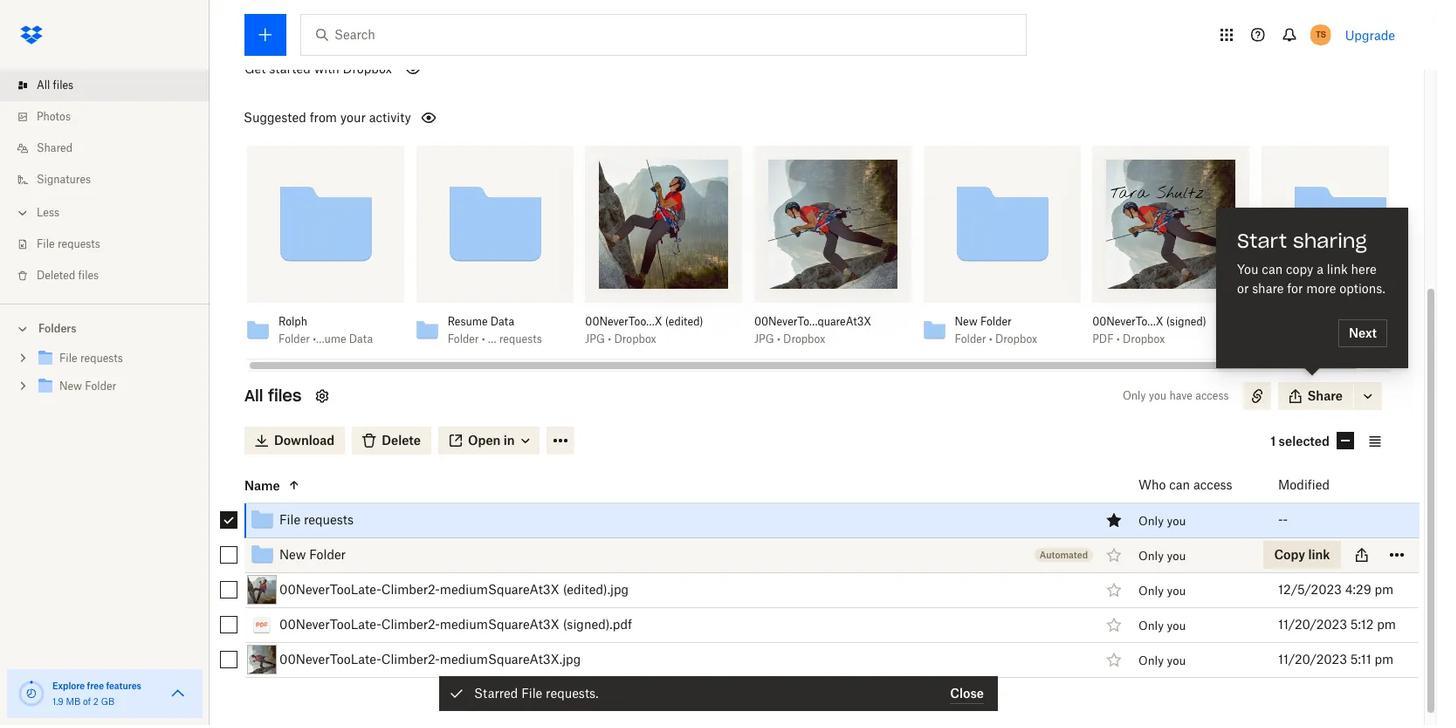 Task type: locate. For each thing, give the bounding box(es) containing it.
remove from starred image
[[1104, 510, 1125, 531]]

file right 'starred'
[[522, 687, 543, 702]]

all files up photos on the left top of page
[[37, 79, 73, 92]]

2 climber2- from the top
[[382, 618, 440, 633]]

new inside new folder folder • dropbox
[[955, 315, 978, 328]]

share
[[313, 166, 349, 180], [482, 166, 518, 180], [652, 166, 687, 180], [821, 166, 856, 180], [990, 166, 1025, 180], [1159, 166, 1194, 180], [1328, 166, 1364, 180], [1308, 388, 1344, 403]]

1 add to starred image from the top
[[1104, 545, 1125, 566]]

deleted files link
[[14, 260, 210, 292]]

jpg inside 00neverto…quareat3x jpg • dropbox
[[755, 332, 775, 346]]

only you button inside name 00nevertoolate-climber2-mediumsquareat3x.jpg, modified 11/20/2023 5:11 pm, element
[[1139, 655, 1187, 669]]

dropbox inside the file requests folder • dropbox
[[1334, 332, 1376, 346]]

photos link
[[14, 101, 210, 133]]

0 horizontal spatial can
[[1170, 478, 1191, 493]]

dropbox down 00nevertoo…x (edited) button
[[615, 332, 657, 346]]

0 horizontal spatial jpg
[[586, 332, 605, 346]]

only you inside name new folder, modified 11/20/2023 4:44 pm, element
[[1139, 550, 1187, 564]]

folder
[[981, 315, 1012, 328], [279, 332, 310, 346], [448, 332, 479, 346], [955, 332, 987, 346], [1294, 332, 1325, 346], [85, 380, 116, 393], [309, 548, 346, 563]]

requests down more at the right of the page
[[1315, 315, 1357, 328]]

0 horizontal spatial all
[[37, 79, 50, 92]]

access
[[1196, 389, 1230, 402], [1194, 478, 1233, 493]]

here
[[1352, 262, 1378, 277]]

file requests link down name at the bottom left of the page
[[280, 510, 354, 531]]

folder inside the resume data folder • … requests
[[448, 332, 479, 346]]

only you for new folder
[[1139, 550, 1187, 564]]

file requests up the deleted files
[[37, 238, 100, 251]]

• for new
[[990, 332, 993, 346]]

climber2- up 00nevertoolate-climber2-mediumsquareat3x.jpg
[[382, 618, 440, 633]]

0 vertical spatial all
[[37, 79, 50, 92]]

you for 00nevertoolate-climber2-mediumsquareat3x (edited).jpg
[[1168, 585, 1187, 599]]

climber2- down 00nevertoolate-climber2-mediumsquareat3x (signed).pdf link
[[382, 653, 440, 668]]

1 horizontal spatial data
[[491, 315, 515, 328]]

close button
[[951, 684, 985, 705]]

explore
[[52, 681, 85, 692]]

add to starred image
[[1104, 615, 1125, 636], [1104, 650, 1125, 671]]

data
[[491, 315, 515, 328], [349, 332, 373, 346]]

2 horizontal spatial edit
[[1111, 166, 1135, 180]]

11/20/2023 for 11/20/2023 5:11 pm
[[1279, 653, 1348, 668]]

climber2- inside 00nevertoolate-climber2-mediumsquareat3x (signed).pdf link
[[382, 618, 440, 633]]

only you button inside name new folder, modified 11/20/2023 4:44 pm, element
[[1139, 550, 1187, 564]]

file requests inside list
[[37, 238, 100, 251]]

2 jpg from the left
[[755, 332, 775, 346]]

link right copy
[[1309, 548, 1331, 563]]

2 only you from the top
[[1139, 550, 1187, 564]]

0 vertical spatial pm
[[1376, 583, 1394, 598]]

00nevertoolate- for 00nevertoolate-climber2-mediumsquareat3x (edited).jpg
[[280, 583, 382, 598]]

11/20/2023 down 12/5/2023
[[1279, 618, 1348, 633]]

starred file requests.
[[474, 687, 599, 702]]

-- up 12/5/2023
[[1279, 548, 1289, 563]]

jpg • dropbox button for •
[[586, 332, 704, 346]]

get
[[245, 61, 266, 76]]

climber2- inside 00nevertoolate-climber2-mediumsquareat3x (edited).jpg link
[[382, 583, 440, 598]]

1 vertical spatial pm
[[1378, 618, 1397, 633]]

4 • from the left
[[990, 332, 993, 346]]

new folder link
[[35, 376, 196, 399], [280, 545, 346, 566]]

3 • from the left
[[777, 332, 781, 346]]

edit button for 00neverto…quareat3x
[[762, 159, 807, 187]]

1 selected
[[1271, 434, 1331, 449]]

copy link
[[1275, 548, 1331, 563]]

rolph folder •…ume data
[[279, 315, 373, 346]]

new folder link down folders button
[[35, 376, 196, 399]]

2 edit from the left
[[772, 166, 796, 180]]

0 vertical spatial link
[[1328, 262, 1349, 277]]

have
[[1170, 389, 1193, 402]]

files inside "link"
[[53, 79, 73, 92]]

2 add to starred image from the top
[[1104, 650, 1125, 671]]

• inside the file requests folder • dropbox
[[1328, 332, 1331, 346]]

2 vertical spatial file requests
[[280, 513, 354, 528]]

from
[[310, 110, 337, 125]]

1 horizontal spatial new folder link
[[280, 545, 346, 566]]

resume data button
[[448, 315, 542, 329]]

file requests link down folders button
[[35, 348, 196, 371]]

only inside name 00nevertoolate-climber2-mediumsquareat3x (edited).jpg, modified 12/5/2023 4:29 pm, element
[[1139, 585, 1164, 599]]

you inside name new folder, modified 11/20/2023 4:44 pm, element
[[1168, 550, 1187, 564]]

dropbox image
[[14, 17, 49, 52]]

0 horizontal spatial folder • dropbox button
[[955, 332, 1050, 346]]

requests right …
[[500, 332, 542, 346]]

new folder link down name at the bottom left of the page
[[280, 545, 346, 566]]

1 11/20/2023 from the top
[[1279, 618, 1348, 633]]

you for 00nevertoolate-climber2-mediumsquareat3x (signed).pdf
[[1168, 620, 1187, 634]]

-- up copy
[[1279, 513, 1289, 528]]

all up photos on the left top of page
[[37, 79, 50, 92]]

5 • from the left
[[1117, 332, 1121, 346]]

file requests down folders button
[[59, 352, 123, 365]]

• for resume
[[482, 332, 485, 346]]

name 00nevertoolate-climber2-mediumsquareat3x (signed).pdf, modified 11/20/2023 5:12 pm, element
[[206, 609, 1420, 643]]

folder • dropbox button for file requests
[[1294, 332, 1388, 346]]

jpg inside 00nevertoo…x (edited) jpg • dropbox
[[586, 332, 605, 346]]

next
[[1350, 326, 1378, 341]]

4:29
[[1346, 583, 1372, 598]]

only for file requests
[[1139, 515, 1164, 529]]

only for 00nevertoolate-climber2-mediumsquareat3x (edited).jpg
[[1139, 585, 1164, 599]]

activity
[[369, 110, 411, 125]]

1 horizontal spatial folder • dropbox button
[[1294, 332, 1388, 346]]

2 00nevertoolate- from the top
[[280, 618, 382, 633]]

you inside name file requests, modified 11/20/2023 4:54 pm, element
[[1168, 515, 1187, 529]]

new folder down name at the bottom left of the page
[[280, 548, 346, 563]]

pdf • dropbox button
[[1093, 332, 1212, 346]]

0 horizontal spatial new
[[59, 380, 82, 393]]

add to starred image
[[1104, 545, 1125, 566], [1104, 580, 1125, 601]]

11/20/2023
[[1279, 618, 1348, 633], [1279, 653, 1348, 668]]

1 add to starred image from the top
[[1104, 615, 1125, 636]]

name file requests, modified 11/20/2023 4:54 pm, element
[[206, 504, 1420, 539]]

1 00nevertoolate- from the top
[[280, 583, 382, 598]]

1 mediumsquareat3x from the top
[[440, 583, 560, 598]]

1 horizontal spatial new
[[280, 548, 306, 563]]

all files
[[37, 79, 73, 92], [245, 386, 302, 406]]

00nevertoo…x (edited) jpg • dropbox
[[586, 315, 704, 346]]

all files inside all files "link"
[[37, 79, 73, 92]]

4 only you button from the top
[[1139, 620, 1187, 634]]

1 vertical spatial add to starred image
[[1104, 650, 1125, 671]]

0 vertical spatial files
[[53, 79, 73, 92]]

only inside name file requests, modified 11/20/2023 4:54 pm, element
[[1139, 515, 1164, 529]]

folder • … requests button
[[448, 332, 542, 346]]

2 vertical spatial file requests link
[[280, 510, 354, 531]]

0 horizontal spatial edit button
[[593, 159, 638, 187]]

-- inside name new folder, modified 11/20/2023 4:44 pm, element
[[1279, 548, 1289, 563]]

1 vertical spatial new folder
[[280, 548, 346, 563]]

file
[[37, 238, 55, 251], [1294, 315, 1312, 328], [59, 352, 77, 365], [280, 513, 301, 528], [522, 687, 543, 702]]

pm for 11/20/2023 5:11 pm
[[1375, 653, 1394, 668]]

0 vertical spatial --
[[1279, 513, 1289, 528]]

dropbox down 00neverto…quareat3x button
[[784, 332, 826, 346]]

can up share
[[1263, 262, 1284, 277]]

0 horizontal spatial data
[[349, 332, 373, 346]]

1 jpg • dropbox button from the left
[[586, 332, 704, 346]]

climber2- up 00nevertoolate-climber2-mediumsquareat3x (signed).pdf
[[382, 583, 440, 598]]

file requests button
[[1294, 315, 1388, 329]]

2 vertical spatial climber2-
[[382, 653, 440, 668]]

1 horizontal spatial edit button
[[762, 159, 807, 187]]

all files left folder settings icon
[[245, 386, 302, 406]]

/00nevertoolate climber2 mediumsquareat3x.jpg image
[[247, 646, 277, 675]]

new
[[955, 315, 978, 328], [59, 380, 82, 393], [280, 548, 306, 563]]

0 vertical spatial add to starred image
[[1104, 545, 1125, 566]]

0 vertical spatial new folder
[[59, 380, 116, 393]]

delete button
[[352, 427, 432, 455]]

open in button
[[439, 427, 540, 455]]

add to starred image for 11/20/2023 5:11 pm
[[1104, 650, 1125, 671]]

pm right 5:12
[[1378, 618, 1397, 633]]

files
[[53, 79, 73, 92], [78, 269, 99, 282], [268, 386, 302, 406]]

3 climber2- from the top
[[382, 653, 440, 668]]

requests down download
[[304, 513, 354, 528]]

1 jpg from the left
[[586, 332, 605, 346]]

1 vertical spatial mediumsquareat3x
[[440, 618, 560, 633]]

2 vertical spatial files
[[268, 386, 302, 406]]

1 vertical spatial add to starred image
[[1104, 580, 1125, 601]]

mediumsquareat3x up mediumsquareat3x.jpg at the bottom left of page
[[440, 618, 560, 633]]

dropbox inside 00neverto…x (signed) pdf • dropbox
[[1123, 332, 1166, 346]]

who
[[1139, 478, 1167, 493]]

4 only you from the top
[[1139, 620, 1187, 634]]

3 00nevertoolate- from the top
[[280, 653, 382, 668]]

only inside name new folder, modified 11/20/2023 4:44 pm, element
[[1139, 550, 1164, 564]]

only you button inside "name 00nevertoolate-climber2-mediumsquareat3x (signed).pdf, modified 11/20/2023 5:12 pm," element
[[1139, 620, 1187, 634]]

00nevertoolate- for 00nevertoolate-climber2-mediumsquareat3x.jpg
[[280, 653, 382, 668]]

--
[[1279, 513, 1289, 528], [1279, 548, 1289, 563]]

only you inside "name 00nevertoolate-climber2-mediumsquareat3x (signed).pdf, modified 11/20/2023 5:12 pm," element
[[1139, 620, 1187, 634]]

0 horizontal spatial new folder
[[59, 380, 116, 393]]

0 horizontal spatial jpg • dropbox button
[[586, 332, 704, 346]]

file down for
[[1294, 315, 1312, 328]]

-- inside name file requests, modified 11/20/2023 4:54 pm, element
[[1279, 513, 1289, 528]]

only you
[[1139, 515, 1187, 529], [1139, 550, 1187, 564], [1139, 585, 1187, 599], [1139, 620, 1187, 634], [1139, 655, 1187, 669]]

folder • dropbox button for new folder
[[955, 332, 1050, 346]]

access right who
[[1194, 478, 1233, 493]]

0 horizontal spatial edit
[[603, 166, 627, 180]]

share button
[[303, 159, 359, 187], [472, 159, 528, 187], [641, 159, 697, 187], [810, 159, 867, 187], [979, 159, 1036, 187], [1149, 159, 1205, 187], [1318, 159, 1374, 187], [1279, 382, 1354, 410]]

rolph
[[279, 315, 307, 328]]

3 only you from the top
[[1139, 585, 1187, 599]]

dropbox inside 00nevertoo…x (edited) jpg • dropbox
[[615, 332, 657, 346]]

1 folder • dropbox button from the left
[[955, 332, 1050, 346]]

requests inside the resume data folder • … requests
[[500, 332, 542, 346]]

• inside 00neverto…x (signed) pdf • dropbox
[[1117, 332, 1121, 346]]

only for 00nevertoolate-climber2-mediumsquareat3x (signed).pdf
[[1139, 620, 1164, 634]]

1 only you from the top
[[1139, 515, 1187, 529]]

0 horizontal spatial files
[[53, 79, 73, 92]]

shared
[[37, 142, 73, 155]]

file requests down name at the bottom left of the page
[[280, 513, 354, 528]]

edit button
[[593, 159, 638, 187], [762, 159, 807, 187], [1100, 159, 1145, 187]]

1 horizontal spatial jpg
[[755, 332, 775, 346]]

modified
[[1279, 478, 1330, 493]]

pm right 4:29
[[1376, 583, 1394, 598]]

• down file requests 'button'
[[1328, 332, 1331, 346]]

starred
[[474, 687, 518, 702]]

1 vertical spatial can
[[1170, 478, 1191, 493]]

00nevertoolate-climber2-mediumsquareat3x.jpg
[[280, 653, 581, 668]]

0 vertical spatial 11/20/2023
[[1279, 618, 1348, 633]]

of
[[83, 697, 91, 708]]

all
[[37, 79, 50, 92], [245, 386, 263, 406]]

• down 00nevertoo…x
[[608, 332, 612, 346]]

only you button inside name 00nevertoolate-climber2-mediumsquareat3x (edited).jpg, modified 12/5/2023 4:29 pm, element
[[1139, 585, 1187, 599]]

• down 00neverto…quareat3x on the right of page
[[777, 332, 781, 346]]

who can access
[[1139, 478, 1233, 493]]

12/5/2023 4:29 pm
[[1279, 583, 1394, 598]]

5 only you button from the top
[[1139, 655, 1187, 669]]

1 edit button from the left
[[593, 159, 638, 187]]

data up folder • … requests button
[[491, 315, 515, 328]]

• for 00nevertoo…x
[[608, 332, 612, 346]]

all files list item
[[0, 70, 210, 101]]

alert
[[439, 677, 999, 712]]

Search in folder "Dropbox" text field
[[335, 25, 991, 45]]

edit for 00nevertoo…x (edited) jpg • dropbox
[[603, 166, 627, 180]]

1 vertical spatial 00nevertoolate-
[[280, 618, 382, 633]]

you
[[1238, 262, 1259, 277]]

less image
[[14, 204, 31, 222]]

signatures link
[[14, 164, 210, 196]]

folder • dropbox button down the new folder "button" on the top of page
[[955, 332, 1050, 346]]

requests down folders button
[[80, 352, 123, 365]]

you inside name 00nevertoolate-climber2-mediumsquareat3x (edited).jpg, modified 12/5/2023 4:29 pm, element
[[1168, 585, 1187, 599]]

only inside "name 00nevertoolate-climber2-mediumsquareat3x (signed).pdf, modified 11/20/2023 5:12 pm," element
[[1139, 620, 1164, 634]]

mediumsquareat3x
[[440, 583, 560, 598], [440, 618, 560, 633]]

access right have
[[1196, 389, 1230, 402]]

jpg • dropbox button
[[586, 332, 704, 346], [755, 332, 874, 346]]

2 11/20/2023 from the top
[[1279, 653, 1348, 668]]

you for 00nevertoolate-climber2-mediumsquareat3x.jpg
[[1168, 655, 1187, 669]]

only you for file requests
[[1139, 515, 1187, 529]]

0 vertical spatial all files
[[37, 79, 73, 92]]

files right deleted
[[78, 269, 99, 282]]

new folder down folders button
[[59, 380, 116, 393]]

1 vertical spatial all files
[[245, 386, 302, 406]]

1 -- from the top
[[1279, 513, 1289, 528]]

0 horizontal spatial all files
[[37, 79, 73, 92]]

•
[[482, 332, 485, 346], [608, 332, 612, 346], [777, 332, 781, 346], [990, 332, 993, 346], [1117, 332, 1121, 346], [1328, 332, 1331, 346]]

only you inside name 00nevertoolate-climber2-mediumsquareat3x (edited).jpg, modified 12/5/2023 4:29 pm, element
[[1139, 585, 1187, 599]]

can
[[1263, 262, 1284, 277], [1170, 478, 1191, 493]]

file down less
[[37, 238, 55, 251]]

you for new folder
[[1168, 550, 1187, 564]]

1 vertical spatial file requests link
[[35, 348, 196, 371]]

0 vertical spatial access
[[1196, 389, 1230, 402]]

only you inside name file requests, modified 11/20/2023 4:54 pm, element
[[1139, 515, 1187, 529]]

2 mediumsquareat3x from the top
[[440, 618, 560, 633]]

upgrade link
[[1346, 28, 1396, 42]]

1 vertical spatial climber2-
[[382, 618, 440, 633]]

2 vertical spatial pm
[[1375, 653, 1394, 668]]

0 vertical spatial add to starred image
[[1104, 615, 1125, 636]]

mediumsquareat3x up 00nevertoolate-climber2-mediumsquareat3x (signed).pdf
[[440, 583, 560, 598]]

you inside name 00nevertoolate-climber2-mediumsquareat3x.jpg, modified 11/20/2023 5:11 pm, element
[[1168, 655, 1187, 669]]

2 jpg • dropbox button from the left
[[755, 332, 874, 346]]

dropbox down file requests 'button'
[[1334, 332, 1376, 346]]

pm
[[1376, 583, 1394, 598], [1378, 618, 1397, 633], [1375, 653, 1394, 668]]

you inside "name 00nevertoolate-climber2-mediumsquareat3x (signed).pdf, modified 11/20/2023 5:12 pm," element
[[1168, 620, 1187, 634]]

deleted
[[37, 269, 75, 282]]

dropbox inside new folder folder • dropbox
[[996, 332, 1038, 346]]

more
[[1307, 281, 1337, 296]]

• inside the resume data folder • … requests
[[482, 332, 485, 346]]

1 horizontal spatial all
[[245, 386, 263, 406]]

2 only you button from the top
[[1139, 550, 1187, 564]]

0 vertical spatial data
[[491, 315, 515, 328]]

0 horizontal spatial new folder link
[[35, 376, 196, 399]]

jpg • dropbox button down 00nevertoo…x (edited) button
[[586, 332, 704, 346]]

table
[[206, 469, 1420, 678]]

jpg • dropbox button down 00neverto…quareat3x button
[[755, 332, 874, 346]]

0 vertical spatial file requests
[[37, 238, 100, 251]]

0 vertical spatial 00nevertoolate-
[[280, 583, 382, 598]]

1 vertical spatial new
[[59, 380, 82, 393]]

only you for 00nevertoolate-climber2-mediumsquareat3x.jpg
[[1139, 655, 1187, 669]]

1 vertical spatial all
[[245, 386, 263, 406]]

name 00nevertoolate-climber2-mediumsquareat3x (edited).jpg, modified 12/5/2023 4:29 pm, element
[[206, 574, 1420, 609]]

resume data folder • … requests
[[448, 315, 542, 346]]

• left …
[[482, 332, 485, 346]]

00neverto…quareat3x button
[[755, 315, 874, 329]]

requests
[[58, 238, 100, 251], [1315, 315, 1357, 328], [500, 332, 542, 346], [80, 352, 123, 365], [304, 513, 354, 528]]

1 vertical spatial link
[[1309, 548, 1331, 563]]

0 vertical spatial mediumsquareat3x
[[440, 583, 560, 598]]

00nevertoolate-
[[280, 583, 382, 598], [280, 618, 382, 633], [280, 653, 382, 668]]

1 edit from the left
[[603, 166, 627, 180]]

0 vertical spatial can
[[1263, 262, 1284, 277]]

group
[[0, 342, 210, 414]]

1 vertical spatial 11/20/2023
[[1279, 653, 1348, 668]]

2 horizontal spatial edit button
[[1100, 159, 1145, 187]]

add to starred image inside name new folder, modified 11/20/2023 4:44 pm, element
[[1104, 545, 1125, 566]]

11/20/2023 5:12 pm
[[1279, 618, 1397, 633]]

dropbox down the new folder "button" on the top of page
[[996, 332, 1038, 346]]

0 vertical spatial new
[[955, 315, 978, 328]]

1 horizontal spatial edit
[[772, 166, 796, 180]]

2 horizontal spatial files
[[268, 386, 302, 406]]

1 vertical spatial new folder link
[[280, 545, 346, 566]]

ts button
[[1308, 21, 1335, 49]]

6 • from the left
[[1328, 332, 1331, 346]]

00nevertoolate- for 00nevertoolate-climber2-mediumsquareat3x (signed).pdf
[[280, 618, 382, 633]]

2 -- from the top
[[1279, 548, 1289, 563]]

2 vertical spatial new
[[280, 548, 306, 563]]

files up photos on the left top of page
[[53, 79, 73, 92]]

• down the new folder "button" on the top of page
[[990, 332, 993, 346]]

name
[[245, 478, 280, 493]]

1 vertical spatial data
[[349, 332, 373, 346]]

1 • from the left
[[482, 332, 485, 346]]

files left folder settings icon
[[268, 386, 302, 406]]

2 folder • dropbox button from the left
[[1294, 332, 1388, 346]]

1 only you button from the top
[[1139, 515, 1187, 529]]

-- for requests
[[1279, 513, 1289, 528]]

0 vertical spatial climber2-
[[382, 583, 440, 598]]

data right •…ume
[[349, 332, 373, 346]]

1 horizontal spatial jpg • dropbox button
[[755, 332, 874, 346]]

data inside the resume data folder • … requests
[[491, 315, 515, 328]]

new folder folder • dropbox
[[955, 315, 1038, 346]]

dropbox down 00neverto…x (signed) button
[[1123, 332, 1166, 346]]

all up download "button"
[[245, 386, 263, 406]]

1 climber2- from the top
[[382, 583, 440, 598]]

requests up the deleted files
[[58, 238, 100, 251]]

/00nevertoolate-climber2-mediumsquareat3x (edited).jpg image
[[247, 576, 277, 605]]

2 horizontal spatial new
[[955, 315, 978, 328]]

automated
[[1040, 550, 1089, 561]]

• inside new folder folder • dropbox
[[990, 332, 993, 346]]

folder • dropbox button down file requests 'button'
[[1294, 332, 1388, 346]]

00neverto…quareat3x
[[755, 315, 872, 328]]

5 only you from the top
[[1139, 655, 1187, 669]]

1 vertical spatial files
[[78, 269, 99, 282]]

add to starred image inside "name 00nevertoolate-climber2-mediumsquareat3x (signed).pdf, modified 11/20/2023 5:12 pm," element
[[1104, 615, 1125, 636]]

file requests
[[37, 238, 100, 251], [59, 352, 123, 365], [280, 513, 354, 528]]

only you button
[[1139, 515, 1187, 529], [1139, 550, 1187, 564], [1139, 585, 1187, 599], [1139, 620, 1187, 634], [1139, 655, 1187, 669]]

copy
[[1287, 262, 1314, 277]]

only you inside name 00nevertoolate-climber2-mediumsquareat3x.jpg, modified 11/20/2023 5:11 pm, element
[[1139, 655, 1187, 669]]

link inside copy link button
[[1309, 548, 1331, 563]]

less
[[37, 206, 59, 219]]

3 only you button from the top
[[1139, 585, 1187, 599]]

list
[[0, 59, 210, 304]]

11/20/2023 down 11/20/2023 5:12 pm
[[1279, 653, 1348, 668]]

can right who
[[1170, 478, 1191, 493]]

2 edit button from the left
[[762, 159, 807, 187]]

2 • from the left
[[608, 332, 612, 346]]

1 vertical spatial --
[[1279, 548, 1289, 563]]

link inside start sharing you can copy a link here or share for more options.
[[1328, 262, 1349, 277]]

link right a
[[1328, 262, 1349, 277]]

jpg down 00neverto…quareat3x on the right of page
[[755, 332, 775, 346]]

name button
[[245, 475, 1096, 496]]

folder inside rolph folder •…ume data
[[279, 332, 310, 346]]

• inside 00nevertoo…x (edited) jpg • dropbox
[[608, 332, 612, 346]]

only inside name 00nevertoolate-climber2-mediumsquareat3x.jpg, modified 11/20/2023 5:11 pm, element
[[1139, 655, 1164, 669]]

00nevertoo…x
[[586, 315, 663, 328]]

link
[[1328, 262, 1349, 277], [1309, 548, 1331, 563]]

1 horizontal spatial files
[[78, 269, 99, 282]]

only for 00nevertoolate-climber2-mediumsquareat3x.jpg
[[1139, 655, 1164, 669]]

only you button inside name file requests, modified 11/20/2023 4:54 pm, element
[[1139, 515, 1187, 529]]

dropbox for new folder folder • dropbox
[[996, 332, 1038, 346]]

rolph button
[[279, 315, 373, 329]]

pm right 5:11
[[1375, 653, 1394, 668]]

2 vertical spatial 00nevertoolate-
[[280, 653, 382, 668]]

only you button for new folder
[[1139, 550, 1187, 564]]

requests inside name file requests, modified 11/20/2023 4:54 pm, element
[[304, 513, 354, 528]]

• right pdf
[[1117, 332, 1121, 346]]

file requests link up the deleted files
[[14, 229, 210, 260]]

1 horizontal spatial can
[[1263, 262, 1284, 277]]

new folder
[[59, 380, 116, 393], [280, 548, 346, 563]]

jpg down 00nevertoo…x
[[586, 332, 605, 346]]



Task type: describe. For each thing, give the bounding box(es) containing it.
pm for 12/5/2023 4:29 pm
[[1376, 583, 1394, 598]]

only you button for 00nevertoolate-climber2-mediumsquareat3x (edited).jpg
[[1139, 585, 1187, 599]]

00nevertoolate-climber2-mediumsquareat3x (edited).jpg link
[[280, 580, 629, 601]]

in
[[504, 433, 515, 448]]

can inside start sharing you can copy a link here or share for more options.
[[1263, 262, 1284, 277]]

or
[[1238, 281, 1250, 296]]

5:12
[[1351, 618, 1374, 633]]

file inside alert
[[522, 687, 543, 702]]

-- for folder
[[1279, 548, 1289, 563]]

new folder button
[[955, 315, 1050, 329]]

dropbox right with
[[343, 61, 392, 76]]

selected
[[1279, 434, 1331, 449]]

2
[[93, 697, 99, 708]]

copy link button
[[1264, 542, 1341, 570]]

11/20/2023 for 11/20/2023 5:12 pm
[[1279, 618, 1348, 633]]

3 edit from the left
[[1111, 166, 1135, 180]]

• for file
[[1328, 332, 1331, 346]]

data inside rolph folder •…ume data
[[349, 332, 373, 346]]

list containing all files
[[0, 59, 210, 304]]

file requests folder • dropbox
[[1294, 315, 1376, 346]]

00nevertoo…x (edited) button
[[586, 315, 704, 329]]

group containing file requests
[[0, 342, 210, 414]]

00neverto…x (signed) button
[[1093, 315, 1212, 329]]

1
[[1271, 434, 1276, 449]]

your
[[341, 110, 366, 125]]

resume
[[448, 315, 488, 328]]

2 add to starred image from the top
[[1104, 580, 1125, 601]]

3 edit button from the left
[[1100, 159, 1145, 187]]

mediumsquareat3x for (edited).jpg
[[440, 583, 560, 598]]

requests inside the file requests folder • dropbox
[[1315, 315, 1357, 328]]

dropbox inside 00neverto…quareat3x jpg • dropbox
[[784, 332, 826, 346]]

alert containing close
[[439, 677, 999, 712]]

suggested from your activity
[[244, 110, 411, 125]]

• inside 00neverto…quareat3x jpg • dropbox
[[777, 332, 781, 346]]

open
[[468, 433, 501, 448]]

pm for 11/20/2023 5:12 pm
[[1378, 618, 1397, 633]]

12/5/2023
[[1279, 583, 1343, 598]]

pdf
[[1093, 332, 1114, 346]]

get started with dropbox
[[245, 61, 392, 76]]

dropbox for 00neverto…x (signed) pdf • dropbox
[[1123, 332, 1166, 346]]

you for file requests
[[1168, 515, 1187, 529]]

suggested
[[244, 110, 307, 125]]

free
[[87, 681, 104, 692]]

…
[[488, 332, 497, 346]]

requests inside list
[[58, 238, 100, 251]]

mediumsquareat3x.jpg
[[440, 653, 581, 668]]

00neverto…x
[[1093, 315, 1164, 328]]

a
[[1318, 262, 1324, 277]]

•…ume
[[313, 332, 346, 346]]

1 horizontal spatial all files
[[245, 386, 302, 406]]

download
[[274, 433, 335, 448]]

edit button for 00nevertoo…x (edited)
[[593, 159, 638, 187]]

edit for 00neverto…quareat3x jpg • dropbox
[[772, 166, 796, 180]]

11/20/2023 5:11 pm
[[1279, 653, 1394, 668]]

shared link
[[14, 133, 210, 164]]

(signed).pdf
[[563, 618, 632, 633]]

1 vertical spatial file requests
[[59, 352, 123, 365]]

sharing
[[1294, 229, 1368, 253]]

(edited).jpg
[[563, 583, 629, 598]]

next button
[[1339, 320, 1388, 348]]

copy
[[1275, 548, 1306, 563]]

00nevertoolate-climber2-mediumsquareat3x (edited).jpg
[[280, 583, 629, 598]]

file inside list
[[37, 238, 55, 251]]

start sharing you can copy a link here or share for more options.
[[1238, 229, 1386, 296]]

0 vertical spatial new folder link
[[35, 376, 196, 399]]

mb
[[66, 697, 81, 708]]

files for all files "link"
[[53, 79, 73, 92]]

climber2- inside 00nevertoolate-climber2-mediumsquareat3x.jpg link
[[382, 653, 440, 668]]

name new folder, modified 11/20/2023 4:44 pm, element
[[206, 539, 1420, 574]]

folders button
[[0, 315, 210, 342]]

only you button for 00nevertoolate-climber2-mediumsquareat3x.jpg
[[1139, 655, 1187, 669]]

1 vertical spatial access
[[1194, 478, 1233, 493]]

(edited)
[[666, 315, 704, 328]]

1.9
[[52, 697, 64, 708]]

climber2- for (signed).pdf
[[382, 618, 440, 633]]

5:11
[[1351, 653, 1372, 668]]

00nevertoolate-climber2-mediumsquareat3x (signed).pdf link
[[280, 615, 632, 636]]

signatures
[[37, 173, 91, 186]]

00nevertoolate-climber2-mediumsquareat3x (signed).pdf
[[280, 618, 632, 633]]

00neverto…quareat3x jpg • dropbox
[[755, 315, 872, 346]]

quota usage element
[[17, 681, 45, 709]]

folders
[[38, 322, 76, 335]]

folder inside the file requests folder • dropbox
[[1294, 332, 1325, 346]]

• for 00neverto…x
[[1117, 332, 1121, 346]]

add to starred image for 11/20/2023 5:12 pm
[[1104, 615, 1125, 636]]

deleted files
[[37, 269, 99, 282]]

download button
[[245, 427, 345, 455]]

(signed)
[[1167, 315, 1207, 328]]

dropbox for 00nevertoo…x (edited) jpg • dropbox
[[615, 332, 657, 346]]

only you for 00nevertoolate-climber2-mediumsquareat3x (edited).jpg
[[1139, 585, 1187, 599]]

only you button for file requests
[[1139, 515, 1187, 529]]

modified button
[[1279, 475, 1376, 496]]

00neverto…x (signed) pdf • dropbox
[[1093, 315, 1207, 346]]

only you have access
[[1123, 389, 1230, 402]]

open in
[[468, 433, 515, 448]]

file inside the file requests folder • dropbox
[[1294, 315, 1312, 328]]

all files link
[[14, 70, 210, 101]]

photos
[[37, 110, 71, 123]]

options.
[[1340, 281, 1386, 296]]

with
[[314, 61, 340, 76]]

file down folders
[[59, 352, 77, 365]]

files for deleted files link
[[78, 269, 99, 282]]

0 vertical spatial file requests link
[[14, 229, 210, 260]]

all inside all files "link"
[[37, 79, 50, 92]]

climber2- for (edited).jpg
[[382, 583, 440, 598]]

close
[[951, 686, 985, 701]]

folder settings image
[[312, 386, 333, 407]]

table containing name
[[206, 469, 1420, 678]]

started
[[269, 61, 311, 76]]

for
[[1288, 281, 1304, 296]]

dropbox for file requests folder • dropbox
[[1334, 332, 1376, 346]]

start
[[1238, 229, 1288, 253]]

only for new folder
[[1139, 550, 1164, 564]]

mediumsquareat3x for (signed).pdf
[[440, 618, 560, 633]]

00nevertoolate-climber2-mediumsquareat3x.jpg link
[[280, 650, 581, 671]]

only you for 00nevertoolate-climber2-mediumsquareat3x (signed).pdf
[[1139, 620, 1187, 634]]

file down name at the bottom left of the page
[[280, 513, 301, 528]]

1 horizontal spatial new folder
[[280, 548, 346, 563]]

jpg • dropbox button for dropbox
[[755, 332, 874, 346]]

name 00nevertoolate-climber2-mediumsquareat3x.jpg, modified 11/20/2023 5:11 pm, element
[[206, 643, 1420, 678]]

only you button for 00nevertoolate-climber2-mediumsquareat3x (signed).pdf
[[1139, 620, 1187, 634]]



Task type: vqa. For each thing, say whether or not it's contained in the screenshot.
topmost Waves
no



